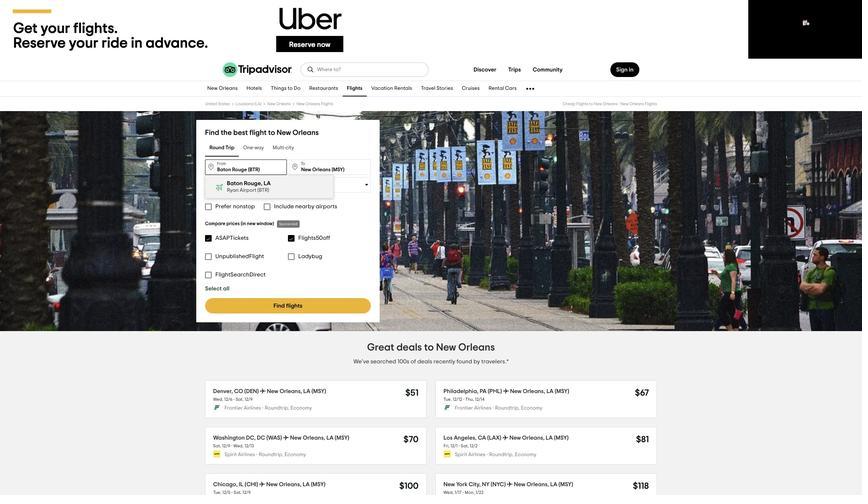Task type: vqa. For each thing, say whether or not it's contained in the screenshot.
a
no



Task type: describe. For each thing, give the bounding box(es) containing it.
spirit for $70
[[225, 453, 237, 458]]

(msy) for $81
[[554, 435, 569, 441]]

1 vertical spatial new orleans link
[[267, 102, 291, 106]]

sign in
[[617, 67, 634, 73]]

new right the (chi)
[[266, 482, 278, 488]]

baton
[[227, 181, 243, 186]]

la for new york city, ny (nyc)
[[551, 482, 558, 488]]

travelers.*
[[482, 359, 509, 365]]

- down dc
[[256, 453, 258, 458]]

one-
[[243, 146, 255, 151]]

best
[[233, 129, 248, 137]]

new down sign in link
[[621, 102, 629, 106]]

search image
[[307, 66, 315, 73]]

new right (nyc)
[[514, 482, 526, 488]]

to up we've searched 100s of deals recently found by travelers.*
[[424, 343, 434, 353]]

hotels link
[[242, 81, 267, 97]]

baton rouge, la ryan airport (btr)
[[227, 181, 271, 193]]

asaptickets
[[215, 235, 249, 241]]

(msy) for $67
[[555, 389, 570, 395]]

find for find flights
[[274, 303, 285, 309]]

to
[[301, 162, 305, 166]]

in
[[629, 67, 634, 73]]

unpublishedflight
[[215, 254, 264, 259]]

new orleans, la (msy) for $51
[[267, 389, 326, 395]]

- right "12/6"
[[234, 398, 235, 402]]

stories
[[437, 86, 453, 91]]

pa
[[480, 389, 487, 395]]

new orleans, la (msy) for $67
[[510, 389, 570, 395]]

louisiana (la) link
[[236, 102, 262, 106]]

fri,
[[444, 444, 450, 449]]

wed, 12/6  - sat, 12/9
[[213, 398, 253, 402]]

12/9 for co
[[245, 398, 253, 402]]

$70
[[404, 436, 419, 444]]

nonstop
[[233, 204, 255, 210]]

(phl)
[[488, 389, 502, 395]]

- down washington
[[231, 444, 233, 449]]

compare prices (in new window)
[[205, 222, 274, 226]]

depart mon, 11/27
[[217, 180, 240, 190]]

$118
[[633, 482, 649, 491]]

louisiana (la)
[[236, 102, 262, 106]]

restaurants
[[309, 86, 338, 91]]

City or Airport text field
[[289, 160, 371, 175]]

flightsearchdirect
[[215, 272, 266, 278]]

orleans, for $51
[[280, 389, 302, 395]]

la for washington dc, dc (was)
[[327, 435, 334, 441]]

frontier for $51
[[225, 406, 243, 411]]

roundtrip, for $67
[[495, 406, 520, 411]]

spirit airlines - roundtrip, economy for $81
[[455, 453, 537, 458]]

new orleans, la (msy) for $81
[[510, 435, 569, 441]]

(la)
[[255, 102, 262, 106]]

round
[[210, 146, 224, 151]]

new up multi-city
[[277, 129, 291, 137]]

select
[[205, 286, 222, 292]]

return mon, 12/4
[[259, 180, 281, 190]]

include
[[274, 204, 294, 210]]

$67
[[635, 389, 649, 398]]

trips button
[[503, 62, 527, 77]]

airlines for $67
[[474, 406, 492, 411]]

ryan
[[227, 188, 239, 193]]

la inside baton rouge, la ryan airport (btr)
[[264, 181, 271, 186]]

prices
[[227, 222, 240, 226]]

trips
[[508, 67, 521, 73]]

la for chicago, il (chi)
[[303, 482, 310, 488]]

new orleans, la (msy) for $70
[[290, 435, 350, 441]]

sat, 12/9  - wed, 12/13
[[213, 444, 254, 449]]

select all
[[205, 286, 230, 292]]

washington dc, dc (was)
[[213, 435, 282, 441]]

- up dc
[[262, 406, 264, 411]]

orleans down sign
[[603, 102, 618, 106]]

multi-
[[273, 146, 286, 151]]

flight
[[250, 129, 267, 137]]

City or Airport text field
[[205, 160, 287, 175]]

new up united
[[207, 86, 218, 91]]

economy for $81
[[515, 453, 537, 458]]

sat, down washington
[[213, 444, 221, 449]]

- down (lax)
[[487, 453, 488, 458]]

wed, 1/17  - mon, 1/22
[[444, 491, 484, 495]]

airports
[[316, 204, 337, 210]]

new orleans flights
[[297, 102, 333, 106]]

sign in link
[[611, 62, 640, 77]]

rental cars link
[[484, 81, 521, 97]]

new
[[247, 222, 256, 226]]

0 vertical spatial new orleans
[[207, 86, 238, 91]]

co
[[234, 389, 243, 395]]

orleans, for $70
[[303, 435, 325, 441]]

0 vertical spatial new orleans link
[[203, 81, 242, 97]]

of
[[411, 359, 416, 365]]

los angeles, ca (lax)
[[444, 435, 502, 441]]

mon, for mon, 12/4
[[259, 185, 270, 190]]

$81
[[636, 436, 649, 444]]

by
[[474, 359, 480, 365]]

fri, 12/1  - sat, 12/2
[[444, 444, 478, 449]]

tue, for philadelphia, pa (phl)
[[444, 398, 452, 402]]

orleans up the city
[[293, 129, 319, 137]]

tue, 12/5  - sat, 12/9
[[213, 491, 251, 495]]

12/14
[[475, 398, 485, 402]]

to right flight
[[268, 129, 275, 137]]

wed, for denver, co (den)
[[213, 398, 223, 402]]

york
[[456, 482, 468, 488]]

sat, for denver, co (den)
[[236, 398, 244, 402]]

mon, for mon, 11/27
[[217, 185, 228, 190]]

airlines for $70
[[238, 453, 255, 458]]

(nyc)
[[491, 482, 506, 488]]

la for philadelphia, pa (phl)
[[547, 389, 554, 395]]

window)
[[257, 222, 274, 226]]

la for los angeles, ca (lax)
[[546, 435, 553, 441]]

11/27
[[229, 185, 240, 190]]

chicago, il (chi)
[[213, 482, 258, 488]]

0 vertical spatial deals
[[397, 343, 422, 353]]

airport
[[240, 188, 257, 193]]

found
[[457, 359, 472, 365]]

roundtrip, for $70
[[259, 453, 284, 458]]

trip
[[226, 146, 235, 151]]

- left thu,
[[463, 398, 465, 402]]

- right 12/1
[[459, 444, 460, 449]]

states
[[218, 102, 230, 106]]

2 horizontal spatial mon,
[[465, 491, 475, 495]]

one-way
[[243, 146, 264, 151]]

great deals to new orleans
[[367, 343, 495, 353]]

advertisement region
[[0, 0, 863, 59]]

city,
[[469, 482, 481, 488]]

great
[[367, 343, 394, 353]]

(btr)
[[258, 188, 269, 193]]

- down sign
[[619, 102, 620, 106]]

hotels
[[247, 86, 262, 91]]

tripadvisor image
[[223, 62, 292, 77]]

orleans down in
[[630, 102, 644, 106]]

airlines for $51
[[244, 406, 261, 411]]

new right (lax)
[[510, 435, 521, 441]]



Task type: locate. For each thing, give the bounding box(es) containing it.
1 frontier airlines - roundtrip, economy from the left
[[225, 406, 312, 411]]

1 vertical spatial deals
[[418, 359, 432, 365]]

prefer
[[215, 204, 232, 210]]

find flights
[[274, 303, 303, 309]]

spirit for $81
[[455, 453, 467, 458]]

la
[[264, 181, 271, 186], [303, 389, 310, 395], [547, 389, 554, 395], [327, 435, 334, 441], [546, 435, 553, 441], [303, 482, 310, 488], [551, 482, 558, 488]]

find inside button
[[274, 303, 285, 309]]

tue, 12/12  - thu, 12/14
[[444, 398, 485, 402]]

cars
[[505, 86, 517, 91]]

deals right of
[[418, 359, 432, 365]]

new down do
[[297, 102, 305, 106]]

louisiana
[[236, 102, 254, 106]]

searched
[[371, 359, 396, 365]]

wed, down 'denver,'
[[213, 398, 223, 402]]

flights50off
[[298, 235, 330, 241]]

mon, down new york city, ny (nyc)
[[465, 491, 475, 495]]

12/9 down washington
[[222, 444, 230, 449]]

(in
[[241, 222, 246, 226]]

12/9 for il
[[243, 491, 251, 495]]

vacation rentals link
[[367, 81, 417, 97]]

we've searched 100s of deals recently found by travelers.*
[[354, 359, 509, 365]]

new orleans, la (msy)
[[267, 389, 326, 395], [510, 389, 570, 395], [290, 435, 350, 441], [510, 435, 569, 441], [266, 482, 326, 488], [514, 482, 573, 488]]

orleans up by
[[459, 343, 495, 353]]

1 horizontal spatial tue,
[[444, 398, 452, 402]]

new right "(was)"
[[290, 435, 302, 441]]

roundtrip, down "(was)"
[[259, 453, 284, 458]]

dc
[[257, 435, 265, 441]]

new up recently
[[436, 343, 456, 353]]

(den)
[[244, 389, 259, 395]]

(msy) for $70
[[335, 435, 350, 441]]

the
[[221, 129, 232, 137]]

spirit airlines - roundtrip, economy down (lax)
[[455, 453, 537, 458]]

tue, left 12/12
[[444, 398, 452, 402]]

cheap
[[563, 102, 576, 106]]

chicago,
[[213, 482, 238, 488]]

rental
[[489, 86, 504, 91]]

wed, for new york city, ny (nyc)
[[444, 491, 454, 495]]

do
[[294, 86, 301, 91]]

2 spirit from the left
[[455, 453, 467, 458]]

2 vertical spatial wed,
[[444, 491, 454, 495]]

united states
[[205, 102, 230, 106]]

rental cars
[[489, 86, 517, 91]]

rouge,
[[244, 181, 263, 186]]

include nearby airports
[[274, 204, 337, 210]]

thu,
[[466, 398, 474, 402]]

2 horizontal spatial wed,
[[444, 491, 454, 495]]

tue, for chicago, il (chi)
[[213, 491, 222, 495]]

- right 1/17
[[463, 491, 464, 495]]

-
[[619, 102, 620, 106], [234, 398, 235, 402], [463, 398, 465, 402], [262, 406, 264, 411], [493, 406, 494, 411], [231, 444, 233, 449], [459, 444, 460, 449], [256, 453, 258, 458], [487, 453, 488, 458], [231, 491, 233, 495], [463, 491, 464, 495]]

la for denver, co (den)
[[303, 389, 310, 395]]

1 vertical spatial tue,
[[213, 491, 222, 495]]

new york city, ny (nyc)
[[444, 482, 506, 488]]

find left flights
[[274, 303, 285, 309]]

economy
[[291, 406, 312, 411], [521, 406, 543, 411], [285, 453, 306, 458], [515, 453, 537, 458]]

find for find the best flight to new orleans
[[205, 129, 219, 137]]

1 vertical spatial 12/9
[[222, 444, 230, 449]]

to left do
[[288, 86, 293, 91]]

orleans up states
[[219, 86, 238, 91]]

2 spirit airlines - roundtrip, economy from the left
[[455, 453, 537, 458]]

frontier for $67
[[455, 406, 473, 411]]

1 horizontal spatial frontier
[[455, 406, 473, 411]]

1 horizontal spatial spirit
[[455, 453, 467, 458]]

2 frontier airlines - roundtrip, economy from the left
[[455, 406, 543, 411]]

None search field
[[301, 63, 428, 76]]

recently
[[434, 359, 456, 365]]

return
[[259, 180, 271, 184]]

0 horizontal spatial tue,
[[213, 491, 222, 495]]

new up 1/17
[[444, 482, 455, 488]]

(was)
[[267, 435, 282, 441]]

community
[[533, 67, 563, 73]]

flights link
[[343, 81, 367, 97]]

new
[[207, 86, 218, 91], [267, 102, 275, 106], [297, 102, 305, 106], [594, 102, 602, 106], [621, 102, 629, 106], [277, 129, 291, 137], [436, 343, 456, 353], [267, 389, 278, 395], [510, 389, 522, 395], [290, 435, 302, 441], [510, 435, 521, 441], [266, 482, 278, 488], [444, 482, 455, 488], [514, 482, 526, 488]]

flights
[[286, 303, 303, 309]]

sat, down the "angeles,"
[[461, 444, 469, 449]]

economy for $67
[[521, 406, 543, 411]]

sat, for los angeles, ca (lax)
[[461, 444, 469, 449]]

orleans
[[219, 86, 238, 91], [276, 102, 291, 106], [306, 102, 320, 106], [603, 102, 618, 106], [630, 102, 644, 106], [293, 129, 319, 137], [459, 343, 495, 353]]

new right (la)
[[267, 102, 275, 106]]

wed, left 1/17
[[444, 491, 454, 495]]

$100
[[399, 482, 419, 491]]

roundtrip, up "(was)"
[[265, 406, 290, 411]]

orleans, for $81
[[522, 435, 545, 441]]

(msy) for $51
[[312, 389, 326, 395]]

12/5
[[222, 491, 231, 495]]

1 horizontal spatial frontier airlines - roundtrip, economy
[[455, 406, 543, 411]]

0 vertical spatial wed,
[[213, 398, 223, 402]]

12/9 down (den)
[[245, 398, 253, 402]]

vacation rentals
[[371, 86, 412, 91]]

$51
[[406, 389, 419, 398]]

(chi)
[[245, 482, 258, 488]]

discover
[[474, 67, 497, 73]]

1 vertical spatial wed,
[[234, 444, 244, 449]]

Search search field
[[317, 66, 422, 73]]

travel
[[421, 86, 436, 91]]

spirit down fri, 12/1  - sat, 12/2
[[455, 453, 467, 458]]

2 frontier from the left
[[455, 406, 473, 411]]

1 horizontal spatial spirit airlines - roundtrip, economy
[[455, 453, 537, 458]]

frontier airlines - roundtrip, economy
[[225, 406, 312, 411], [455, 406, 543, 411]]

0 vertical spatial tue,
[[444, 398, 452, 402]]

airlines down (den)
[[244, 406, 261, 411]]

city
[[286, 146, 294, 151]]

0 horizontal spatial frontier
[[225, 406, 243, 411]]

0 horizontal spatial frontier airlines - roundtrip, economy
[[225, 406, 312, 411]]

sat, for chicago, il (chi)
[[234, 491, 242, 495]]

united states link
[[205, 102, 230, 106]]

1 vertical spatial find
[[274, 303, 285, 309]]

things to do link
[[267, 81, 305, 97]]

find
[[205, 129, 219, 137], [274, 303, 285, 309]]

compare
[[205, 222, 225, 226]]

1 vertical spatial new orleans
[[267, 102, 291, 106]]

ca
[[478, 435, 486, 441]]

airlines
[[244, 406, 261, 411], [474, 406, 492, 411], [238, 453, 255, 458], [469, 453, 486, 458]]

deals up of
[[397, 343, 422, 353]]

0 vertical spatial find
[[205, 129, 219, 137]]

spirit airlines - roundtrip, economy down dc
[[225, 453, 306, 458]]

new right (phl)
[[510, 389, 522, 395]]

to right cheap
[[590, 102, 593, 106]]

roundtrip, down (lax)
[[489, 453, 514, 458]]

new orleans flights link
[[297, 102, 333, 106]]

frontier down tue, 12/12  - thu, 12/14
[[455, 406, 473, 411]]

il
[[239, 482, 244, 488]]

orleans down restaurants link
[[306, 102, 320, 106]]

12/2
[[470, 444, 478, 449]]

1 horizontal spatial find
[[274, 303, 285, 309]]

frontier airlines - roundtrip, economy down (den)
[[225, 406, 312, 411]]

0 horizontal spatial find
[[205, 129, 219, 137]]

sat,
[[236, 398, 244, 402], [213, 444, 221, 449], [461, 444, 469, 449], [234, 491, 242, 495]]

1 spirit airlines - roundtrip, economy from the left
[[225, 453, 306, 458]]

all
[[223, 286, 230, 292]]

roundtrip, for $51
[[265, 406, 290, 411]]

flights
[[347, 86, 363, 91], [321, 102, 333, 106], [577, 102, 589, 106], [645, 102, 657, 106]]

0 horizontal spatial new orleans
[[207, 86, 238, 91]]

1 horizontal spatial wed,
[[234, 444, 244, 449]]

community button
[[527, 62, 569, 77]]

sat, down co
[[236, 398, 244, 402]]

0 horizontal spatial new orleans link
[[203, 81, 242, 97]]

economy for $70
[[285, 453, 306, 458]]

mon, down depart
[[217, 185, 228, 190]]

things to do
[[271, 86, 301, 91]]

philadelphia,
[[444, 389, 479, 395]]

new orleans link up states
[[203, 81, 242, 97]]

sponsored
[[279, 222, 298, 226]]

1/17
[[455, 491, 462, 495]]

- right 12/5
[[231, 491, 233, 495]]

new orleans up states
[[207, 86, 238, 91]]

1 frontier from the left
[[225, 406, 243, 411]]

12/1
[[451, 444, 458, 449]]

new right (den)
[[267, 389, 278, 395]]

0 horizontal spatial spirit airlines - roundtrip, economy
[[225, 453, 306, 458]]

new orleans link down "things"
[[267, 102, 291, 106]]

ny
[[482, 482, 490, 488]]

mon, inside return mon, 12/4
[[259, 185, 270, 190]]

0 horizontal spatial mon,
[[217, 185, 228, 190]]

1 horizontal spatial mon,
[[259, 185, 270, 190]]

tue, left 12/5
[[213, 491, 222, 495]]

12/12
[[453, 398, 462, 402]]

frontier airlines - roundtrip, economy for $51
[[225, 406, 312, 411]]

sat, down chicago, il (chi)
[[234, 491, 242, 495]]

we've
[[354, 359, 369, 365]]

frontier airlines - roundtrip, economy for $67
[[455, 406, 543, 411]]

wed, left 12/13
[[234, 444, 244, 449]]

roundtrip, for $81
[[489, 453, 514, 458]]

to inside things to do link
[[288, 86, 293, 91]]

frontier
[[225, 406, 243, 411], [455, 406, 473, 411]]

0 vertical spatial 12/9
[[245, 398, 253, 402]]

1 horizontal spatial new orleans
[[267, 102, 291, 106]]

mon, inside the depart mon, 11/27
[[217, 185, 228, 190]]

prefer nonstop
[[215, 204, 255, 210]]

orleans down things to do link
[[276, 102, 291, 106]]

dc,
[[246, 435, 256, 441]]

0 horizontal spatial spirit
[[225, 453, 237, 458]]

find left the
[[205, 129, 219, 137]]

new right cheap
[[594, 102, 602, 106]]

spirit airlines - roundtrip, economy for $70
[[225, 453, 306, 458]]

new orleans down "things"
[[267, 102, 291, 106]]

frontier airlines - roundtrip, economy down (phl)
[[455, 406, 543, 411]]

0 horizontal spatial wed,
[[213, 398, 223, 402]]

airlines down 12/2
[[469, 453, 486, 458]]

spirit down sat, 12/9  - wed, 12/13
[[225, 453, 237, 458]]

mon, down return
[[259, 185, 270, 190]]

discover button
[[468, 62, 503, 77]]

orleans, for $67
[[523, 389, 545, 395]]

rentals
[[394, 86, 412, 91]]

1 horizontal spatial new orleans link
[[267, 102, 291, 106]]

- down (phl)
[[493, 406, 494, 411]]

roundtrip, down (phl)
[[495, 406, 520, 411]]

1 spirit from the left
[[225, 453, 237, 458]]

washington
[[213, 435, 245, 441]]

2 vertical spatial 12/9
[[243, 491, 251, 495]]

spirit
[[225, 453, 237, 458], [455, 453, 467, 458]]

denver, co (den)
[[213, 389, 259, 395]]

nearby
[[295, 204, 315, 210]]

economy for $51
[[291, 406, 312, 411]]

12/9 down the (chi)
[[243, 491, 251, 495]]

spirit airlines - roundtrip, economy
[[225, 453, 306, 458], [455, 453, 537, 458]]

airlines down 12/14
[[474, 406, 492, 411]]

frontier down wed, 12/6  - sat, 12/9
[[225, 406, 243, 411]]

find the best flight to new orleans
[[205, 129, 319, 137]]

airlines for $81
[[469, 453, 486, 458]]

airlines down 12/13
[[238, 453, 255, 458]]



